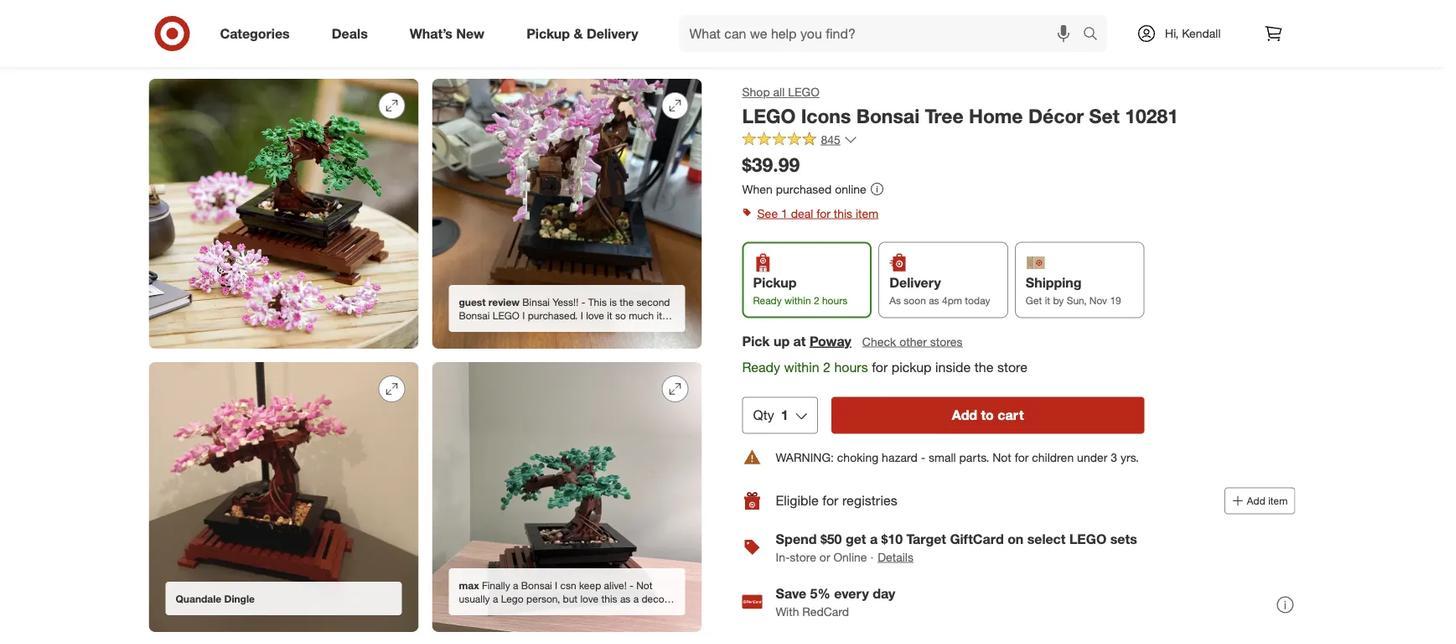 Task type: describe. For each thing, give the bounding box(es) containing it.
get
[[846, 531, 866, 547]]

target
[[907, 531, 946, 547]]

it
[[1045, 294, 1050, 306]]

up
[[774, 333, 790, 349]]

add for add to cart
[[952, 407, 978, 423]]

1 for see
[[781, 206, 788, 220]]

details
[[878, 549, 914, 564]]

giftcard
[[950, 531, 1004, 547]]

1 vertical spatial hours
[[834, 359, 868, 375]]

check other stores button
[[862, 332, 964, 351]]

item inside button
[[1269, 495, 1288, 507]]

delivery as soon as 4pm today
[[890, 274, 990, 306]]

hours inside the pickup ready within 2 hours
[[822, 294, 848, 306]]

you
[[506, 606, 522, 618]]

get
[[1026, 294, 1042, 306]]

eligible for registries
[[776, 493, 898, 509]]

deal
[[791, 206, 813, 220]]

see 1 deal for this item link
[[742, 202, 1296, 225]]

soon
[[904, 294, 926, 306]]

qty 1
[[753, 407, 789, 423]]

set
[[1089, 104, 1120, 127]]

a up 'and'
[[493, 592, 498, 605]]

lego icons bonsai tree home d&#233;cor set 10281, 7 of 16 image
[[149, 0, 419, 66]]

registries
[[842, 493, 898, 509]]

for left children on the right
[[1015, 450, 1029, 464]]

by
[[1053, 294, 1064, 306]]

doing
[[634, 606, 659, 618]]

within inside the pickup ready within 2 hours
[[785, 294, 811, 306]]

pick up at poway
[[742, 333, 852, 349]]

yrs.
[[1121, 450, 1139, 464]]

dingle
[[224, 592, 255, 605]]

at
[[794, 333, 806, 349]]

inside
[[936, 359, 971, 375]]

spend
[[776, 531, 817, 547]]

0 horizontal spatial delivery
[[587, 25, 638, 42]]

photo from quandale dingle, 11 of 16 image
[[149, 362, 419, 632]]

as inside the finally a bonsai i csn keep alive! - not usually a lego person, but love this as a decor piece and you feel accomplished after doing it.
[[620, 592, 631, 605]]

finally
[[482, 579, 510, 592]]

not inside the finally a bonsai i csn keep alive! - not usually a lego person, but love this as a decor piece and you feel accomplished after doing it.
[[636, 579, 653, 592]]

1 vertical spatial 2
[[823, 359, 831, 375]]

for down check
[[872, 359, 888, 375]]

spend $50 get a $10 target giftcard on select lego sets in-store or online ∙ details
[[776, 531, 1137, 564]]

$10
[[882, 531, 903, 547]]

for right deal
[[817, 206, 831, 220]]

store inside spend $50 get a $10 target giftcard on select lego sets in-store or online ∙ details
[[790, 549, 816, 564]]

quandale
[[176, 592, 221, 605]]

add item button
[[1225, 487, 1296, 514]]

shop
[[742, 85, 770, 99]]

feel
[[525, 606, 542, 618]]

max
[[459, 579, 479, 592]]

or
[[820, 549, 830, 564]]

poway button
[[810, 332, 852, 351]]

save
[[776, 585, 807, 601]]

as
[[890, 294, 901, 306]]

$50
[[821, 531, 842, 547]]

0 vertical spatial lego
[[788, 85, 820, 99]]

pickup ready within 2 hours
[[753, 274, 848, 306]]

this inside the finally a bonsai i csn keep alive! - not usually a lego person, but love this as a decor piece and you feel accomplished after doing it.
[[601, 592, 617, 605]]

add to cart
[[952, 407, 1024, 423]]

4pm
[[942, 294, 962, 306]]

1 for qty
[[781, 407, 789, 423]]

poway
[[810, 333, 852, 349]]

kendall
[[1182, 26, 1221, 41]]

redcard
[[803, 604, 849, 619]]

bonsai inside shop all lego lego icons bonsai tree home décor set 10281
[[857, 104, 920, 127]]

hi,
[[1165, 26, 1179, 41]]

add for add item
[[1247, 495, 1266, 507]]

pickup & delivery
[[527, 25, 638, 42]]

check
[[863, 334, 896, 349]]

sets
[[1111, 531, 1137, 547]]

10281
[[1125, 104, 1179, 127]]

décor
[[1029, 104, 1084, 127]]

hi, kendall
[[1165, 26, 1221, 41]]

delivery inside delivery as soon as 4pm today
[[890, 274, 941, 291]]

1 vertical spatial within
[[784, 359, 820, 375]]

other
[[900, 334, 927, 349]]

decor
[[642, 592, 668, 605]]

day
[[873, 585, 896, 601]]

spend $50 get a $10 target giftcard on select lego sets link
[[776, 531, 1137, 547]]

the
[[975, 359, 994, 375]]

lego icons bonsai tree home d&#233;cor set 10281, 8 of 16 image
[[432, 0, 702, 66]]

0 vertical spatial item
[[856, 206, 879, 220]]

photo from guest review, 10 of 16 image
[[432, 79, 702, 349]]

pickup
[[892, 359, 932, 375]]

shipping get it by sun, nov 19
[[1026, 274, 1121, 306]]

parts.
[[959, 450, 989, 464]]

ready inside the pickup ready within 2 hours
[[753, 294, 782, 306]]

review
[[489, 296, 520, 308]]

save 5% every day with redcard
[[776, 585, 896, 619]]

details button
[[877, 548, 915, 566]]

new
[[456, 25, 485, 42]]

19
[[1110, 294, 1121, 306]]

pickup & delivery link
[[512, 15, 659, 52]]

small
[[929, 450, 956, 464]]

every
[[834, 585, 869, 601]]

5%
[[810, 585, 831, 601]]

shipping
[[1026, 274, 1082, 291]]

pick
[[742, 333, 770, 349]]

see
[[757, 206, 778, 220]]

lego
[[501, 592, 524, 605]]

it.
[[662, 606, 670, 618]]

categories link
[[206, 15, 311, 52]]

piece
[[459, 606, 484, 618]]

lego icons bonsai tree home d&#233;cor set 10281, 9 of 16 image
[[149, 79, 419, 349]]



Task type: vqa. For each thing, say whether or not it's contained in the screenshot.
Purchase inside Free $15 Target GiftCard with $50 Home Care Purchase
no



Task type: locate. For each thing, give the bounding box(es) containing it.
guest
[[459, 296, 486, 308]]

add inside add to cart button
[[952, 407, 978, 423]]

0 horizontal spatial this
[[601, 592, 617, 605]]

for
[[817, 206, 831, 220], [872, 359, 888, 375], [1015, 450, 1029, 464], [823, 493, 839, 509]]

after
[[610, 606, 631, 618]]

pickup for &
[[527, 25, 570, 42]]

1 horizontal spatial this
[[834, 206, 853, 220]]

children
[[1032, 450, 1074, 464]]

1 vertical spatial as
[[620, 592, 631, 605]]

online
[[834, 549, 867, 564]]

1
[[781, 206, 788, 220], [781, 407, 789, 423]]

lego right all
[[788, 85, 820, 99]]

as inside delivery as soon as 4pm today
[[929, 294, 939, 306]]

what's new
[[410, 25, 485, 42]]

add
[[952, 407, 978, 423], [1247, 495, 1266, 507]]

1 1 from the top
[[781, 206, 788, 220]]

this down "alive!"
[[601, 592, 617, 605]]

csn
[[560, 579, 576, 592]]

pickup inside the pickup ready within 2 hours
[[753, 274, 797, 291]]

i
[[555, 579, 558, 592]]

hours
[[822, 294, 848, 306], [834, 359, 868, 375]]

icons
[[801, 104, 851, 127]]

all
[[773, 85, 785, 99]]

0 vertical spatial delivery
[[587, 25, 638, 42]]

a up ∙
[[870, 531, 878, 547]]

as up after
[[620, 592, 631, 605]]

pickup up up
[[753, 274, 797, 291]]

hazard
[[882, 450, 918, 464]]

1 horizontal spatial item
[[1269, 495, 1288, 507]]

0 horizontal spatial as
[[620, 592, 631, 605]]

warning: choking hazard - small parts. not for children under 3 yrs.
[[776, 450, 1139, 464]]

0 vertical spatial as
[[929, 294, 939, 306]]

1 right the qty at the bottom
[[781, 407, 789, 423]]

what's
[[410, 25, 453, 42]]

pickup
[[527, 25, 570, 42], [753, 274, 797, 291]]

∙
[[871, 549, 874, 564]]

as left the 4pm
[[929, 294, 939, 306]]

person,
[[526, 592, 560, 605]]

1 vertical spatial store
[[790, 549, 816, 564]]

- inside the finally a bonsai i csn keep alive! - not usually a lego person, but love this as a decor piece and you feel accomplished after doing it.
[[630, 579, 634, 592]]

1 vertical spatial lego
[[742, 104, 796, 127]]

0 horizontal spatial pickup
[[527, 25, 570, 42]]

a inside spend $50 get a $10 target giftcard on select lego sets in-store or online ∙ details
[[870, 531, 878, 547]]

845
[[821, 132, 841, 147]]

today
[[965, 294, 990, 306]]

0 vertical spatial within
[[785, 294, 811, 306]]

0 horizontal spatial store
[[790, 549, 816, 564]]

and
[[487, 606, 503, 618]]

1 horizontal spatial as
[[929, 294, 939, 306]]

lego inside spend $50 get a $10 target giftcard on select lego sets in-store or online ∙ details
[[1070, 531, 1107, 547]]

within up pick up at poway
[[785, 294, 811, 306]]

not
[[993, 450, 1012, 464], [636, 579, 653, 592]]

1 vertical spatial item
[[1269, 495, 1288, 507]]

this down online
[[834, 206, 853, 220]]

choking
[[837, 450, 879, 464]]

1 horizontal spatial delivery
[[890, 274, 941, 291]]

store right the
[[998, 359, 1028, 375]]

0 vertical spatial add
[[952, 407, 978, 423]]

0 vertical spatial 1
[[781, 206, 788, 220]]

with
[[776, 604, 799, 619]]

guest review
[[459, 296, 520, 308]]

1 vertical spatial this
[[601, 592, 617, 605]]

2 up poway
[[814, 294, 820, 306]]

bonsai up person,
[[521, 579, 552, 592]]

1 vertical spatial ready
[[742, 359, 781, 375]]

0 horizontal spatial 2
[[814, 294, 820, 306]]

what's new link
[[395, 15, 506, 52]]

1 horizontal spatial store
[[998, 359, 1028, 375]]

love
[[580, 592, 599, 605]]

1 vertical spatial delivery
[[890, 274, 941, 291]]

1 horizontal spatial not
[[993, 450, 1012, 464]]

0 horizontal spatial bonsai
[[521, 579, 552, 592]]

2 down poway button
[[823, 359, 831, 375]]

deals link
[[317, 15, 389, 52]]

1 horizontal spatial bonsai
[[857, 104, 920, 127]]

0 horizontal spatial -
[[630, 579, 634, 592]]

lego left the 'sets'
[[1070, 531, 1107, 547]]

0 vertical spatial pickup
[[527, 25, 570, 42]]

pickup left &
[[527, 25, 570, 42]]

deals
[[332, 25, 368, 42]]

bonsai inside the finally a bonsai i csn keep alive! - not usually a lego person, but love this as a decor piece and you feel accomplished after doing it.
[[521, 579, 552, 592]]

0 horizontal spatial add
[[952, 407, 978, 423]]

store down spend
[[790, 549, 816, 564]]

categories
[[220, 25, 290, 42]]

a up lego
[[513, 579, 519, 592]]

delivery right &
[[587, 25, 638, 42]]

3
[[1111, 450, 1118, 464]]

finally a bonsai i csn keep alive! - not usually a lego person, but love this as a decor piece and you feel accomplished after doing it.
[[459, 579, 670, 618]]

ready within 2 hours for pickup inside the store
[[742, 359, 1028, 375]]

0 vertical spatial 2
[[814, 294, 820, 306]]

$39.99
[[742, 153, 800, 177]]

within
[[785, 294, 811, 306], [784, 359, 820, 375]]

delivery
[[587, 25, 638, 42], [890, 274, 941, 291]]

ready down pick
[[742, 359, 781, 375]]

0 vertical spatial hours
[[822, 294, 848, 306]]

0 horizontal spatial not
[[636, 579, 653, 592]]

hours down poway button
[[834, 359, 868, 375]]

on
[[1008, 531, 1024, 547]]

qty
[[753, 407, 774, 423]]

photo from max, 12 of 16 image
[[432, 362, 702, 632]]

within down the at
[[784, 359, 820, 375]]

1 vertical spatial add
[[1247, 495, 1266, 507]]

select
[[1028, 531, 1066, 547]]

1 vertical spatial pickup
[[753, 274, 797, 291]]

&
[[574, 25, 583, 42]]

lego down all
[[742, 104, 796, 127]]

1 right see
[[781, 206, 788, 220]]

1 vertical spatial bonsai
[[521, 579, 552, 592]]

0 vertical spatial -
[[921, 450, 926, 464]]

lego
[[788, 85, 820, 99], [742, 104, 796, 127], [1070, 531, 1107, 547]]

add inside button
[[1247, 495, 1266, 507]]

delivery up soon at the right top of the page
[[890, 274, 941, 291]]

2 inside the pickup ready within 2 hours
[[814, 294, 820, 306]]

1 vertical spatial -
[[630, 579, 634, 592]]

not up decor
[[636, 579, 653, 592]]

usually
[[459, 592, 490, 605]]

- left small
[[921, 450, 926, 464]]

pickup for ready
[[753, 274, 797, 291]]

cart
[[998, 407, 1024, 423]]

but
[[563, 592, 578, 605]]

shop all lego lego icons bonsai tree home décor set 10281
[[742, 85, 1179, 127]]

home
[[969, 104, 1023, 127]]

0 vertical spatial bonsai
[[857, 104, 920, 127]]

stores
[[930, 334, 963, 349]]

in-
[[776, 549, 790, 564]]

2 1 from the top
[[781, 407, 789, 423]]

1 horizontal spatial -
[[921, 450, 926, 464]]

0 vertical spatial not
[[993, 450, 1012, 464]]

1 vertical spatial 1
[[781, 407, 789, 423]]

ready up pick
[[753, 294, 782, 306]]

0 horizontal spatial item
[[856, 206, 879, 220]]

0 vertical spatial ready
[[753, 294, 782, 306]]

sun,
[[1067, 294, 1087, 306]]

0 vertical spatial store
[[998, 359, 1028, 375]]

add to cart button
[[831, 397, 1145, 434]]

What can we help you find? suggestions appear below search field
[[679, 15, 1087, 52]]

add item
[[1247, 495, 1288, 507]]

hours up poway
[[822, 294, 848, 306]]

1 horizontal spatial 2
[[823, 359, 831, 375]]

not right 'parts.'
[[993, 450, 1012, 464]]

1 horizontal spatial add
[[1247, 495, 1266, 507]]

2 vertical spatial lego
[[1070, 531, 1107, 547]]

1 horizontal spatial pickup
[[753, 274, 797, 291]]

this
[[834, 206, 853, 220], [601, 592, 617, 605]]

search button
[[1076, 15, 1116, 55]]

- right "alive!"
[[630, 579, 634, 592]]

accomplished
[[544, 606, 608, 618]]

a up doing
[[633, 592, 639, 605]]

1 vertical spatial not
[[636, 579, 653, 592]]

bonsai left tree
[[857, 104, 920, 127]]

a
[[870, 531, 878, 547], [513, 579, 519, 592], [493, 592, 498, 605], [633, 592, 639, 605]]

quandale dingle
[[176, 592, 255, 605]]

eligible
[[776, 493, 819, 509]]

0 vertical spatial this
[[834, 206, 853, 220]]

for right eligible
[[823, 493, 839, 509]]

when
[[742, 182, 773, 196]]



